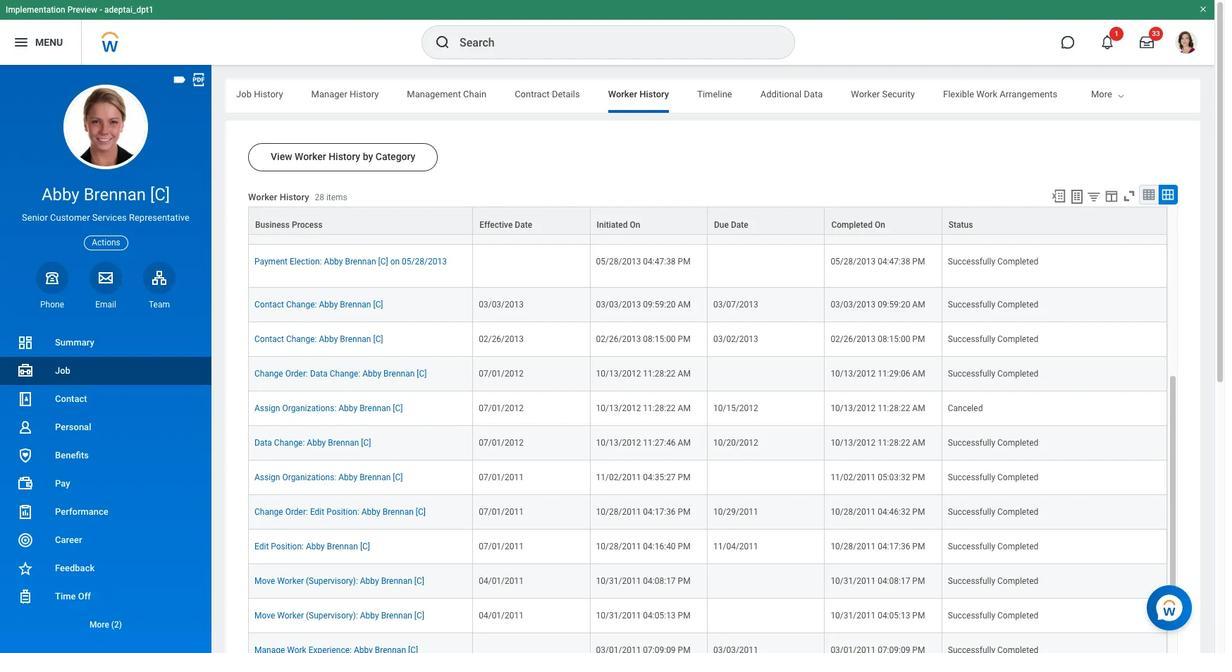 Task type: locate. For each thing, give the bounding box(es) containing it.
history left timeline
[[640, 89, 669, 99]]

2 03/07/2014 from the left
[[831, 222, 876, 232]]

successfully completed for 10/28/2011 04:17:36 pm
[[948, 542, 1039, 552]]

0 vertical spatial 07/01/2011
[[479, 473, 524, 483]]

job history
[[236, 89, 283, 99]]

move worker (supervisory): abby brennan [c]
[[255, 577, 425, 586], [255, 611, 425, 621]]

more down notifications large icon
[[1092, 89, 1113, 99]]

effective date button
[[473, 207, 590, 234]]

5 successfully completed from the top
[[948, 369, 1039, 379]]

11 row from the top
[[248, 495, 1168, 530]]

organizations: up data change: abby brennan [c] link
[[282, 404, 337, 414]]

11:28:22
[[644, 369, 676, 379], [644, 404, 676, 414], [878, 404, 911, 414], [878, 438, 911, 448]]

job image
[[17, 363, 34, 379]]

10/31/2011 04:08:17 pm down 10/28/2011 04:46:32 pm
[[831, 577, 926, 586]]

job for job
[[55, 365, 70, 376]]

0 horizontal spatial 02/26/2013
[[479, 335, 524, 344]]

4 successfully from the top
[[948, 335, 996, 344]]

details
[[552, 89, 580, 99]]

move worker (supervisory): abby brennan [c] link for 10/31/2011 04:08:17 pm
[[255, 574, 425, 586]]

0 horizontal spatial 05/28/2013
[[402, 257, 447, 267]]

07/01/2011
[[479, 473, 524, 483], [479, 507, 524, 517], [479, 542, 524, 552]]

1 04/01/2011 from the top
[[479, 577, 524, 586]]

view printable version (pdf) image
[[191, 72, 207, 87]]

date for due date
[[731, 220, 749, 230]]

1 horizontal spatial 11/02/2011
[[831, 473, 876, 483]]

11 successfully completed from the top
[[948, 611, 1039, 621]]

2 02/26/2013 08:15:00 pm from the left
[[831, 335, 926, 344]]

performance link
[[0, 498, 212, 526]]

contact change: abby brennan [c] up change order: data change: abby brennan [c] link
[[255, 335, 383, 344]]

justify image
[[13, 34, 30, 51]]

10/28/2011 04:16:40 pm
[[596, 542, 691, 552]]

process
[[292, 220, 323, 230]]

assign organizations: abby brennan [c] link
[[255, 401, 403, 414], [255, 470, 403, 483]]

business process
[[255, 220, 323, 230]]

12 row from the top
[[248, 530, 1168, 565]]

10/31/2011 04:08:17 pm down 10/28/2011 04:16:40 pm
[[596, 577, 691, 586]]

manager
[[311, 89, 348, 99]]

9 successfully completed from the top
[[948, 542, 1039, 552]]

04:43:20
[[644, 222, 676, 232]]

job
[[236, 89, 252, 99], [55, 365, 70, 376]]

1 horizontal spatial on
[[875, 220, 886, 230]]

0 horizontal spatial on
[[630, 220, 641, 230]]

contact change: abby brennan [c] link up change order: data change: abby brennan [c] link
[[255, 332, 383, 344]]

am
[[678, 300, 691, 310], [913, 300, 926, 310], [678, 369, 691, 379], [913, 369, 926, 379], [678, 404, 691, 414], [913, 404, 926, 414], [678, 438, 691, 448], [913, 438, 926, 448]]

successfully for 10/31/2011 04:08:17 pm
[[948, 577, 996, 586]]

additional
[[761, 89, 802, 99]]

0 vertical spatial 04/01/2011
[[479, 577, 524, 586]]

1 horizontal spatial job
[[236, 89, 252, 99]]

2 contact change: abby brennan [c] from the top
[[255, 335, 383, 344]]

2 move worker (supervisory): abby brennan [c] from the top
[[255, 611, 425, 621]]

0 horizontal spatial position:
[[271, 542, 304, 552]]

row
[[248, 176, 1168, 210], [248, 207, 1168, 235], [248, 210, 1168, 245], [248, 245, 1168, 288], [248, 288, 1168, 323], [248, 323, 1168, 357], [248, 357, 1168, 392], [248, 392, 1168, 426], [248, 426, 1168, 461], [248, 461, 1168, 495], [248, 495, 1168, 530], [248, 530, 1168, 565], [248, 565, 1168, 599], [248, 599, 1168, 634], [248, 634, 1168, 653]]

3 row from the top
[[248, 210, 1168, 245]]

1 vertical spatial (supervisory):
[[306, 611, 358, 621]]

0 vertical spatial 07/01/2012
[[479, 369, 524, 379]]

1 horizontal spatial 03/03/2013 09:59:20 am
[[831, 300, 926, 310]]

1 change from the top
[[255, 369, 283, 379]]

0 horizontal spatial 04:47:38
[[644, 257, 676, 267]]

0 horizontal spatial job
[[55, 365, 70, 376]]

10/28/2011
[[596, 507, 641, 517], [831, 507, 876, 517], [596, 542, 641, 552], [831, 542, 876, 552]]

1 horizontal spatial 10/28/2011 04:17:36 pm
[[831, 542, 926, 552]]

completed for 10/28/2011 04:17:36 pm
[[998, 542, 1039, 552]]

0 vertical spatial contact change: abby brennan [c]
[[255, 300, 383, 310]]

2 (supervisory): from the top
[[306, 611, 358, 621]]

assign for 07/01/2011
[[255, 473, 280, 483]]

contract
[[515, 89, 550, 99]]

history
[[254, 89, 283, 99], [350, 89, 379, 99], [640, 89, 669, 99], [329, 151, 361, 162], [280, 192, 309, 203]]

1 09:59:20 from the left
[[644, 300, 676, 310]]

03/07/2014 for 03/07/2014 04:43:25 pm
[[831, 222, 876, 232]]

1 horizontal spatial 05/28/2013
[[596, 257, 641, 267]]

0 horizontal spatial 04:05:13
[[644, 611, 676, 621]]

time off link
[[0, 583, 212, 611]]

1 vertical spatial move worker (supervisory): abby brennan [c]
[[255, 611, 425, 621]]

history for worker history
[[640, 89, 669, 99]]

1 horizontal spatial position:
[[327, 507, 360, 517]]

abby inside navigation pane region
[[42, 185, 79, 205]]

fullscreen image
[[1122, 188, 1138, 204]]

0 horizontal spatial more
[[90, 620, 109, 630]]

05/28/2013
[[402, 257, 447, 267], [596, 257, 641, 267], [831, 257, 876, 267]]

11/02/2011 05:03:32 pm
[[831, 473, 926, 483]]

contact change: abby brennan [c] for 02/26/2013
[[255, 335, 383, 344]]

export to excel image
[[1052, 188, 1067, 204]]

successfully completed for 03/07/2014 04:43:25 pm
[[948, 222, 1039, 232]]

cell
[[248, 176, 473, 210], [473, 176, 591, 210], [591, 176, 708, 210], [708, 176, 825, 210], [825, 176, 943, 210], [943, 176, 1168, 210], [473, 245, 591, 288], [708, 245, 825, 288], [708, 357, 825, 392], [708, 461, 825, 495], [708, 565, 825, 599], [708, 599, 825, 634], [473, 634, 591, 653]]

1 vertical spatial assign organizations: abby brennan [c] link
[[255, 470, 403, 483]]

implementation preview -   adeptai_dpt1
[[6, 5, 154, 15]]

[c]
[[150, 185, 170, 205], [362, 222, 372, 232], [378, 257, 388, 267], [373, 300, 383, 310], [373, 335, 383, 344], [417, 369, 427, 379], [393, 404, 403, 414], [361, 438, 371, 448], [393, 473, 403, 483], [416, 507, 426, 517], [360, 542, 370, 552], [415, 577, 425, 586], [415, 611, 425, 621]]

completed for 03/07/2014 04:43:25 pm
[[998, 222, 1039, 232]]

2 04:08:17 from the left
[[878, 577, 911, 586]]

8 successfully completed from the top
[[948, 507, 1039, 517]]

11/02/2011 left 04:35:27
[[596, 473, 641, 483]]

3 successfully from the top
[[948, 300, 996, 310]]

2 08:15:00 from the left
[[878, 335, 911, 344]]

phone button
[[36, 261, 68, 310]]

9 row from the top
[[248, 426, 1168, 461]]

(supervisory): for 10/31/2011 04:05:13 pm
[[306, 611, 358, 621]]

change: for 02/26/2013
[[286, 335, 317, 344]]

04:47:38 down 04:43:20
[[644, 257, 676, 267]]

2 vertical spatial 07/01/2011
[[479, 542, 524, 552]]

export to worksheets image
[[1069, 188, 1086, 205]]

job inside 'link'
[[55, 365, 70, 376]]

phone image
[[42, 269, 62, 286]]

03/03/2013 09:59:20 am
[[596, 300, 691, 310], [831, 300, 926, 310]]

04:17:36 down 04:35:27
[[644, 507, 676, 517]]

03/07/2014 for 03/07/2014 04:43:20 pm
[[596, 222, 641, 232]]

0 vertical spatial order:
[[285, 369, 308, 379]]

personal
[[55, 422, 91, 432]]

6 successfully from the top
[[948, 438, 996, 448]]

0 vertical spatial contact
[[255, 300, 284, 310]]

toolbar
[[1045, 185, 1179, 207]]

05/28/2013 04:47:38 pm down '03/07/2014 04:43:20 pm'
[[596, 257, 691, 267]]

04:35:27
[[644, 473, 676, 483]]

03/07/2014 left the 04:43:25
[[831, 222, 876, 232]]

05/28/2013 down completed on
[[831, 257, 876, 267]]

row containing change order: data change: abby brennan [c]
[[248, 357, 1168, 392]]

6 successfully completed from the top
[[948, 438, 1039, 448]]

change: for 07/01/2012
[[274, 438, 305, 448]]

brennan inside navigation pane region
[[84, 185, 146, 205]]

11/02/2011 for 11/02/2011 04:35:27 pm
[[596, 473, 641, 483]]

worker inside button
[[295, 151, 326, 162]]

05/28/2013 inside "link"
[[402, 257, 447, 267]]

04:47:38 down the 04:43:25
[[878, 257, 911, 267]]

row containing change order: edit position: abby brennan [c]
[[248, 495, 1168, 530]]

row containing payment election: abby brennan [c] on 05/28/2013
[[248, 245, 1168, 288]]

2 organizations: from the top
[[282, 473, 337, 483]]

position: up edit position: abby brennan [c] link
[[327, 507, 360, 517]]

2 horizontal spatial 02/26/2013
[[831, 335, 876, 344]]

2 vertical spatial contact
[[55, 394, 87, 404]]

8 successfully from the top
[[948, 507, 996, 517]]

10/28/2011 04:17:36 pm down 10/28/2011 04:46:32 pm
[[831, 542, 926, 552]]

05/28/2013 right on on the left top of page
[[402, 257, 447, 267]]

1 vertical spatial move
[[255, 611, 275, 621]]

11 successfully from the top
[[948, 611, 996, 621]]

date right 'effective' on the left top of page
[[515, 220, 533, 230]]

3 03/03/2013 from the left
[[831, 300, 876, 310]]

04:08:17
[[644, 577, 676, 586], [878, 577, 911, 586]]

2 assign from the top
[[255, 473, 280, 483]]

2 assign organizations: abby brennan [c] link from the top
[[255, 470, 403, 483]]

03/09/2014
[[714, 222, 759, 232]]

2 successfully from the top
[[948, 257, 996, 267]]

0 horizontal spatial 09:59:20
[[644, 300, 676, 310]]

position: down the change order: edit position: abby brennan [c]
[[271, 542, 304, 552]]

history inside button
[[329, 151, 361, 162]]

1 horizontal spatial 03/03/2013
[[596, 300, 641, 310]]

pay image
[[17, 475, 34, 492]]

assign for 07/01/2012
[[255, 404, 280, 414]]

4 successfully completed from the top
[[948, 335, 1039, 344]]

1 horizontal spatial 02/26/2013
[[596, 335, 641, 344]]

0 horizontal spatial 10/31/2011 04:08:17 pm
[[596, 577, 691, 586]]

0 horizontal spatial 04:08:17
[[644, 577, 676, 586]]

on
[[390, 257, 400, 267]]

organizations: down data change: abby brennan [c]
[[282, 473, 337, 483]]

0 vertical spatial contact change: abby brennan [c] link
[[255, 297, 383, 310]]

successfully for 10/28/2011 04:46:32 pm
[[948, 507, 996, 517]]

change order: data change: abby brennan [c] link
[[255, 366, 427, 379]]

04:46:32
[[878, 507, 911, 517]]

successfully
[[948, 222, 996, 232], [948, 257, 996, 267], [948, 300, 996, 310], [948, 335, 996, 344], [948, 369, 996, 379], [948, 438, 996, 448], [948, 473, 996, 483], [948, 507, 996, 517], [948, 542, 996, 552], [948, 577, 996, 586], [948, 611, 996, 621]]

1 assign organizations: abby brennan [c] link from the top
[[255, 401, 403, 414]]

assign organizations: abby brennan [c] link up change order: edit position: abby brennan [c] link
[[255, 470, 403, 483]]

13 row from the top
[[248, 565, 1168, 599]]

list containing summary
[[0, 329, 212, 639]]

1 horizontal spatial 09:59:20
[[878, 300, 911, 310]]

0 horizontal spatial edit
[[255, 542, 269, 552]]

summary link
[[0, 329, 212, 357]]

1 horizontal spatial 08:15:00
[[878, 335, 911, 344]]

2 contact change: abby brennan [c] link from the top
[[255, 332, 383, 344]]

1 horizontal spatial data
[[310, 369, 328, 379]]

1
[[1115, 30, 1119, 37]]

click to view/edit grid preferences image
[[1105, 188, 1120, 204]]

on for initiated on
[[630, 220, 641, 230]]

07/01/2011 for 10/28/2011 04:16:40 pm
[[479, 542, 524, 552]]

0 horizontal spatial 10/31/2011 04:05:13 pm
[[596, 611, 691, 621]]

date right due at top
[[731, 220, 749, 230]]

history right manager
[[350, 89, 379, 99]]

[c] inside "link"
[[378, 257, 388, 267]]

1 successfully from the top
[[948, 222, 996, 232]]

5 row from the top
[[248, 288, 1168, 323]]

04/01/2011
[[479, 577, 524, 586], [479, 611, 524, 621]]

0 vertical spatial edit
[[310, 507, 325, 517]]

0 vertical spatial job
[[236, 89, 252, 99]]

1 contact change: abby brennan [c] link from the top
[[255, 297, 383, 310]]

1 08:15:00 from the left
[[644, 335, 676, 344]]

1 horizontal spatial 03/07/2014
[[831, 222, 876, 232]]

worker
[[608, 89, 638, 99], [852, 89, 880, 99], [295, 151, 326, 162], [248, 192, 277, 203], [277, 577, 304, 586], [277, 611, 304, 621]]

management
[[407, 89, 461, 99]]

1 04:05:13 from the left
[[644, 611, 676, 621]]

assign
[[255, 404, 280, 414], [255, 473, 280, 483]]

job inside tab list
[[236, 89, 252, 99]]

completed for 10/13/2012 11:28:22 am
[[998, 438, 1039, 448]]

initiated
[[597, 220, 628, 230]]

0 vertical spatial change
[[255, 369, 283, 379]]

0 horizontal spatial 02/26/2013 08:15:00 pm
[[596, 335, 691, 344]]

1 03/07/2014 from the left
[[596, 222, 641, 232]]

1 11/02/2011 from the left
[[596, 473, 641, 483]]

0 horizontal spatial date
[[515, 220, 533, 230]]

0 horizontal spatial 08:15:00
[[644, 335, 676, 344]]

menu button
[[0, 20, 81, 65]]

1 contact change: abby brennan [c] from the top
[[255, 300, 383, 310]]

1 vertical spatial 04:17:36
[[878, 542, 911, 552]]

0 vertical spatial assign organizations: abby brennan [c]
[[255, 404, 403, 414]]

change
[[255, 369, 283, 379], [255, 507, 283, 517]]

close environment banner image
[[1200, 5, 1208, 13]]

more for more
[[1092, 89, 1113, 99]]

2 successfully completed from the top
[[948, 257, 1039, 267]]

3 successfully completed from the top
[[948, 300, 1039, 310]]

7 row from the top
[[248, 357, 1168, 392]]

1 move worker (supervisory): abby brennan [c] from the top
[[255, 577, 425, 586]]

contact change: abby brennan [c] link for 02/26/2013
[[255, 332, 383, 344]]

1 07/01/2011 from the top
[[479, 473, 524, 483]]

menu banner
[[0, 0, 1215, 65]]

3 05/28/2013 from the left
[[831, 257, 876, 267]]

2 04:47:38 from the left
[[878, 257, 911, 267]]

flexible work arrangements
[[944, 89, 1058, 99]]

1 (supervisory): from the top
[[306, 577, 358, 586]]

0 horizontal spatial 03/07/2014
[[596, 222, 641, 232]]

contact
[[255, 300, 284, 310], [255, 335, 284, 344], [55, 394, 87, 404]]

5 successfully from the top
[[948, 369, 996, 379]]

(supervisory):
[[306, 577, 358, 586], [306, 611, 358, 621]]

4 row from the top
[[248, 245, 1168, 288]]

more left (2)
[[90, 620, 109, 630]]

05/28/2013 down initiated on
[[596, 257, 641, 267]]

2 vertical spatial data
[[255, 438, 272, 448]]

completed for 10/31/2011 04:05:13 pm
[[998, 611, 1039, 621]]

0 vertical spatial 04:17:36
[[644, 507, 676, 517]]

contact change: abby brennan [c]
[[255, 300, 383, 310], [255, 335, 383, 344]]

2 04:05:13 from the left
[[878, 611, 911, 621]]

1 horizontal spatial date
[[731, 220, 749, 230]]

-
[[100, 5, 102, 15]]

2 10/31/2011 04:08:17 pm from the left
[[831, 577, 926, 586]]

1 successfully completed from the top
[[948, 222, 1039, 232]]

0 vertical spatial move
[[255, 577, 275, 586]]

0 horizontal spatial 10/28/2011 04:17:36 pm
[[596, 507, 691, 517]]

10/28/2011 04:17:36 pm up 10/28/2011 04:16:40 pm
[[596, 507, 691, 517]]

0 horizontal spatial 03/03/2013
[[479, 300, 524, 310]]

2 assign organizations: abby brennan [c] from the top
[[255, 473, 403, 483]]

contact for 03/03/2013
[[255, 300, 284, 310]]

assign organizations: abby brennan [c] up change order: edit position: abby brennan [c] link
[[255, 473, 403, 483]]

successfully for 10/13/2012 11:29:06 am
[[948, 369, 996, 379]]

contact change: abby brennan [c] link for 03/03/2013
[[255, 297, 383, 310]]

0 horizontal spatial 05/28/2013 04:47:38 pm
[[596, 257, 691, 267]]

assign organizations: abby brennan [c] for 07/01/2011
[[255, 473, 403, 483]]

order: up data change: abby brennan [c] link
[[285, 369, 308, 379]]

2 05/28/2013 04:47:38 pm from the left
[[831, 257, 926, 267]]

04:08:17 down 04:46:32
[[878, 577, 911, 586]]

job for job history
[[236, 89, 252, 99]]

assign up data change: abby brennan [c] link
[[255, 404, 280, 414]]

0 vertical spatial organizations:
[[282, 404, 337, 414]]

1 move from the top
[[255, 577, 275, 586]]

03/07/2014
[[596, 222, 641, 232], [831, 222, 876, 232]]

3 07/01/2012 from the top
[[479, 438, 524, 448]]

move for 10/31/2011 04:08:17 pm
[[255, 577, 275, 586]]

summary
[[55, 337, 94, 348]]

1 07/01/2012 from the top
[[479, 369, 524, 379]]

7 successfully completed from the top
[[948, 473, 1039, 483]]

0 vertical spatial assign organizations: abby brennan [c] link
[[255, 401, 403, 414]]

2 row from the top
[[248, 207, 1168, 235]]

10/28/2011 up 10/28/2011 04:16:40 pm
[[596, 507, 641, 517]]

0 vertical spatial assign
[[255, 404, 280, 414]]

03/03/2013
[[479, 300, 524, 310], [596, 300, 641, 310], [831, 300, 876, 310]]

contact change: abby brennan [c] down election:
[[255, 300, 383, 310]]

select to filter grid data image
[[1087, 189, 1102, 204]]

1 vertical spatial data
[[310, 369, 328, 379]]

successfully for 05/28/2013 04:47:38 pm
[[948, 257, 996, 267]]

04:17:36 down 04:46:32
[[878, 542, 911, 552]]

row containing business process
[[248, 207, 1168, 235]]

successfully for 02/26/2013 08:15:00 pm
[[948, 335, 996, 344]]

09:59:20
[[644, 300, 676, 310], [878, 300, 911, 310]]

0 horizontal spatial 03/03/2013 09:59:20 am
[[596, 300, 691, 310]]

1 vertical spatial 10/28/2011 04:17:36 pm
[[831, 542, 926, 552]]

04:08:17 down 04:16:40
[[644, 577, 676, 586]]

mail image
[[97, 269, 114, 286]]

1 vertical spatial contact
[[255, 335, 284, 344]]

1 date from the left
[[515, 220, 533, 230]]

email abby brennan [c] element
[[90, 299, 122, 310]]

2 horizontal spatial 03/03/2013
[[831, 300, 876, 310]]

9 successfully from the top
[[948, 542, 996, 552]]

assign organizations: abby brennan [c] link for 07/01/2012
[[255, 401, 403, 414]]

2 order: from the top
[[285, 507, 308, 517]]

1 vertical spatial 07/01/2011
[[479, 507, 524, 517]]

1 vertical spatial more
[[90, 620, 109, 630]]

2 07/01/2011 from the top
[[479, 507, 524, 517]]

business process button
[[249, 207, 473, 234]]

successfully completed for 02/26/2013 08:15:00 pm
[[948, 335, 1039, 344]]

2 date from the left
[[731, 220, 749, 230]]

03/07/2014 04:43:25 pm
[[831, 222, 926, 232]]

2 11/02/2011 from the left
[[831, 473, 876, 483]]

1 horizontal spatial 10/31/2011 04:08:17 pm
[[831, 577, 926, 586]]

7 successfully from the top
[[948, 473, 996, 483]]

1 horizontal spatial more
[[1092, 89, 1113, 99]]

10/31/2011 04:08:17 pm
[[596, 577, 691, 586], [831, 577, 926, 586]]

successfully completed for 10/13/2012 11:28:22 am
[[948, 438, 1039, 448]]

abby inside data change: abby brennan [c] link
[[307, 438, 326, 448]]

10 successfully completed from the top
[[948, 577, 1039, 586]]

1 assign from the top
[[255, 404, 280, 414]]

1 vertical spatial organizations:
[[282, 473, 337, 483]]

1 vertical spatial move worker (supervisory): abby brennan [c] link
[[255, 608, 425, 621]]

1 05/28/2013 from the left
[[402, 257, 447, 267]]

1 vertical spatial order:
[[285, 507, 308, 517]]

abby inside edit position: abby brennan [c] link
[[306, 542, 325, 552]]

tab list
[[0, 79, 1058, 113]]

1 vertical spatial job
[[55, 365, 70, 376]]

successfully for 10/31/2011 04:05:13 pm
[[948, 611, 996, 621]]

assign down data change: abby brennan [c]
[[255, 473, 280, 483]]

0 vertical spatial position:
[[327, 507, 360, 517]]

2 07/01/2012 from the top
[[479, 404, 524, 414]]

1 vertical spatial contact change: abby brennan [c]
[[255, 335, 383, 344]]

1 vertical spatial 04/01/2011
[[479, 611, 524, 621]]

abby brennan [c]
[[42, 185, 170, 205]]

11:27:46
[[644, 438, 676, 448]]

due date
[[714, 220, 749, 230]]

1 on from the left
[[630, 220, 641, 230]]

row containing data change: abby brennan [c]
[[248, 426, 1168, 461]]

team
[[149, 300, 170, 310]]

completed for 03/03/2013 09:59:20 am
[[998, 300, 1039, 310]]

1 10/31/2011 04:05:13 pm from the left
[[596, 611, 691, 621]]

2 move worker (supervisory): abby brennan [c] link from the top
[[255, 608, 425, 621]]

05/28/2013 04:47:38 pm down 03/07/2014 04:43:25 pm at the right top of page
[[831, 257, 926, 267]]

0 vertical spatial move worker (supervisory): abby brennan [c]
[[255, 577, 425, 586]]

history left manager
[[254, 89, 283, 99]]

1 horizontal spatial 04:17:36
[[878, 542, 911, 552]]

list
[[0, 329, 212, 639]]

assign organizations: abby brennan [c] for 07/01/2012
[[255, 404, 403, 414]]

1 vertical spatial change
[[255, 507, 283, 517]]

07/01/2011 for 11/02/2011 04:35:27 pm
[[479, 473, 524, 483]]

0 horizontal spatial 11/02/2011
[[596, 473, 641, 483]]

1 vertical spatial 07/01/2012
[[479, 404, 524, 414]]

manager history
[[311, 89, 379, 99]]

03/07/2014 04:43:20 pm
[[596, 222, 691, 232]]

[c] inside navigation pane region
[[150, 185, 170, 205]]

history left by
[[329, 151, 361, 162]]

move worker (supervisory): abby brennan [c] for 10/31/2011 04:05:13 pm
[[255, 611, 425, 621]]

3 07/01/2011 from the top
[[479, 542, 524, 552]]

1 vertical spatial assign organizations: abby brennan [c]
[[255, 473, 403, 483]]

10 row from the top
[[248, 461, 1168, 495]]

1 organizations: from the top
[[282, 404, 337, 414]]

abby inside end contract: abby brennan [c] link
[[307, 222, 326, 232]]

order: inside change order: edit position: abby brennan [c] link
[[285, 507, 308, 517]]

08:15:00
[[644, 335, 676, 344], [878, 335, 911, 344]]

completed on button
[[825, 207, 942, 234]]

03/07/2014 left 04:43:20
[[596, 222, 641, 232]]

0 vertical spatial (supervisory):
[[306, 577, 358, 586]]

additional data
[[761, 89, 823, 99]]

successfully completed for 10/31/2011 04:05:13 pm
[[948, 611, 1039, 621]]

1 order: from the top
[[285, 369, 308, 379]]

04/01/2011 for 10/31/2011 04:05:13 pm
[[479, 611, 524, 621]]

more inside dropdown button
[[90, 620, 109, 630]]

1 vertical spatial assign
[[255, 473, 280, 483]]

position:
[[327, 507, 360, 517], [271, 542, 304, 552]]

2 vertical spatial 07/01/2012
[[479, 438, 524, 448]]

2 horizontal spatial 05/28/2013
[[831, 257, 876, 267]]

table image
[[1143, 188, 1157, 202]]

assign organizations: abby brennan [c] link down change order: data change: abby brennan [c]
[[255, 401, 403, 414]]

1 vertical spatial contact change: abby brennan [c] link
[[255, 332, 383, 344]]

career
[[55, 535, 82, 545]]

1 05/28/2013 04:47:38 pm from the left
[[596, 257, 691, 267]]

(2)
[[111, 620, 122, 630]]

completed for 10/28/2011 04:46:32 pm
[[998, 507, 1039, 517]]

2 10/31/2011 04:05:13 pm from the left
[[831, 611, 926, 621]]

initiated on
[[597, 220, 641, 230]]

1 horizontal spatial 02/26/2013 08:15:00 pm
[[831, 335, 926, 344]]

11/02/2011 left 05:03:32
[[831, 473, 876, 483]]

effective date
[[480, 220, 533, 230]]

move worker (supervisory): abby brennan [c] link
[[255, 574, 425, 586], [255, 608, 425, 621]]

due date button
[[708, 207, 825, 234]]

history left 28
[[280, 192, 309, 203]]

adeptai_dpt1
[[104, 5, 154, 15]]

1 horizontal spatial 04:47:38
[[878, 257, 911, 267]]

0 vertical spatial more
[[1092, 89, 1113, 99]]

2 change from the top
[[255, 507, 283, 517]]

order: inside change order: data change: abby brennan [c] link
[[285, 369, 308, 379]]

1 horizontal spatial 04:08:17
[[878, 577, 911, 586]]

assign organizations: abby brennan [c] down change order: data change: abby brennan [c]
[[255, 404, 403, 414]]

1 horizontal spatial 05/28/2013 04:47:38 pm
[[831, 257, 926, 267]]

1 horizontal spatial 10/31/2011 04:05:13 pm
[[831, 611, 926, 621]]

view team image
[[151, 269, 168, 286]]

0 vertical spatial move worker (supervisory): abby brennan [c] link
[[255, 574, 425, 586]]

worker history
[[608, 89, 669, 99]]

contact change: abby brennan [c] link down election:
[[255, 297, 383, 310]]

order: up edit position: abby brennan [c] link
[[285, 507, 308, 517]]



Task type: vqa. For each thing, say whether or not it's contained in the screenshot.
top (supervisory):
yes



Task type: describe. For each thing, give the bounding box(es) containing it.
successfully completed for 05/28/2013 04:47:38 pm
[[948, 257, 1039, 267]]

successfully completed for 10/31/2011 04:08:17 pm
[[948, 577, 1039, 586]]

2 03/03/2013 09:59:20 am from the left
[[831, 300, 926, 310]]

initiated on button
[[591, 207, 707, 234]]

off
[[78, 591, 91, 602]]

organizations: for 07/01/2012
[[282, 404, 337, 414]]

successfully for 10/28/2011 04:17:36 pm
[[948, 542, 996, 552]]

07/01/2011 for 10/28/2011 04:17:36 pm
[[479, 507, 524, 517]]

worker history 28 items
[[248, 192, 348, 203]]

performance
[[55, 506, 109, 517]]

change order: data change: abby brennan [c]
[[255, 369, 427, 379]]

2 09:59:20 from the left
[[878, 300, 911, 310]]

1 horizontal spatial edit
[[310, 507, 325, 517]]

successfully completed for 11/02/2011 05:03:32 pm
[[948, 473, 1039, 483]]

worker security
[[852, 89, 915, 99]]

1 02/26/2013 from the left
[[479, 335, 524, 344]]

1 03/03/2013 09:59:20 am from the left
[[596, 300, 691, 310]]

by
[[363, 151, 373, 162]]

1 vertical spatial position:
[[271, 542, 304, 552]]

completed for 11/02/2011 05:03:32 pm
[[998, 473, 1039, 483]]

1 04:47:38 from the left
[[644, 257, 676, 267]]

job link
[[0, 357, 212, 385]]

services
[[92, 212, 127, 223]]

abby inside payment election: abby brennan [c] on 05/28/2013 "link"
[[324, 257, 343, 267]]

successfully completed for 03/03/2013 09:59:20 am
[[948, 300, 1039, 310]]

change order: edit position: abby brennan [c] link
[[255, 505, 426, 517]]

14 row from the top
[[248, 599, 1168, 634]]

senior customer services representative
[[22, 212, 190, 223]]

end contract: abby brennan [c] link
[[255, 220, 372, 232]]

10/28/2011 left 04:46:32
[[831, 507, 876, 517]]

election:
[[290, 257, 322, 267]]

status
[[949, 220, 974, 230]]

change for change order: edit position: abby brennan [c]
[[255, 507, 283, 517]]

more (2) button
[[0, 616, 212, 633]]

2 03/03/2013 from the left
[[596, 300, 641, 310]]

senior
[[22, 212, 48, 223]]

2 05/28/2013 from the left
[[596, 257, 641, 267]]

edit position: abby brennan [c]
[[255, 542, 370, 552]]

arrangements
[[1000, 89, 1058, 99]]

time off
[[55, 591, 91, 602]]

1 04:08:17 from the left
[[644, 577, 676, 586]]

time off image
[[17, 588, 34, 605]]

data change: abby brennan [c] link
[[255, 435, 371, 448]]

12/31/2013
[[479, 222, 524, 232]]

canceled
[[948, 404, 983, 414]]

pay
[[55, 478, 70, 489]]

contact image
[[17, 391, 34, 408]]

row containing edit position: abby brennan [c]
[[248, 530, 1168, 565]]

07/01/2012 for data change: abby brennan [c]
[[479, 438, 524, 448]]

phone
[[40, 300, 64, 310]]

05:03:32
[[878, 473, 911, 483]]

row containing end contract: abby brennan [c]
[[248, 210, 1168, 245]]

33 button
[[1132, 27, 1164, 58]]

successfully completed for 10/13/2012 11:29:06 am
[[948, 369, 1039, 379]]

history for worker history 28 items
[[280, 192, 309, 203]]

search image
[[434, 34, 451, 51]]

successfully for 10/13/2012 11:28:22 am
[[948, 438, 996, 448]]

11:29:06
[[878, 369, 911, 379]]

business
[[255, 220, 290, 230]]

implementation
[[6, 5, 65, 15]]

order: for data
[[285, 369, 308, 379]]

feedback image
[[17, 560, 34, 577]]

end
[[255, 222, 269, 232]]

personal image
[[17, 419, 34, 436]]

brennan inside "link"
[[345, 257, 376, 267]]

inbox large image
[[1140, 35, 1155, 49]]

benefits
[[55, 450, 89, 461]]

successfully completed for 10/28/2011 04:46:32 pm
[[948, 507, 1039, 517]]

feedback
[[55, 563, 95, 573]]

10/20/2012
[[714, 438, 759, 448]]

items
[[326, 193, 348, 203]]

expand table image
[[1162, 188, 1176, 202]]

history for manager history
[[350, 89, 379, 99]]

0 vertical spatial 10/28/2011 04:17:36 pm
[[596, 507, 691, 517]]

benefits image
[[17, 447, 34, 464]]

10/28/2011 04:46:32 pm
[[831, 507, 926, 517]]

3 02/26/2013 from the left
[[831, 335, 876, 344]]

1 10/31/2011 04:08:17 pm from the left
[[596, 577, 691, 586]]

Search Workday  search field
[[460, 27, 766, 58]]

move worker (supervisory): abby brennan [c] link for 10/31/2011 04:05:13 pm
[[255, 608, 425, 621]]

flexible
[[944, 89, 975, 99]]

completed for 02/26/2013 08:15:00 pm
[[998, 335, 1039, 344]]

03/07/2013
[[714, 300, 759, 310]]

management chain
[[407, 89, 487, 99]]

history for job history
[[254, 89, 283, 99]]

1 02/26/2013 08:15:00 pm from the left
[[596, 335, 691, 344]]

04/01/2011 for 10/31/2011 04:08:17 pm
[[479, 577, 524, 586]]

contact link
[[0, 385, 212, 413]]

successfully for 03/03/2013 09:59:20 am
[[948, 300, 996, 310]]

11/02/2011 for 11/02/2011 05:03:32 pm
[[831, 473, 876, 483]]

10/28/2011 down 10/28/2011 04:46:32 pm
[[831, 542, 876, 552]]

contract details
[[515, 89, 580, 99]]

performance image
[[17, 504, 34, 521]]

11/02/2011 04:35:27 pm
[[596, 473, 691, 483]]

successfully for 11/02/2011 05:03:32 pm
[[948, 473, 996, 483]]

security
[[883, 89, 915, 99]]

assign organizations: abby brennan [c] link for 07/01/2011
[[255, 470, 403, 483]]

10/13/2012 11:27:46 am
[[596, 438, 691, 448]]

completed for 10/31/2011 04:08:17 pm
[[998, 577, 1039, 586]]

11/04/2011
[[714, 542, 759, 552]]

1 row from the top
[[248, 176, 1168, 210]]

work
[[977, 89, 998, 99]]

organizations: for 07/01/2011
[[282, 473, 337, 483]]

8 row from the top
[[248, 392, 1168, 426]]

pay link
[[0, 470, 212, 498]]

28
[[315, 193, 324, 203]]

career image
[[17, 532, 34, 549]]

chain
[[463, 89, 487, 99]]

04:16:40
[[644, 542, 676, 552]]

abby inside change order: edit position: abby brennan [c] link
[[362, 507, 381, 517]]

payment election: abby brennan [c] on 05/28/2013 link
[[255, 254, 447, 267]]

(supervisory): for 10/31/2011 04:08:17 pm
[[306, 577, 358, 586]]

10/28/2011 left 04:16:40
[[596, 542, 641, 552]]

07/01/2012 for assign organizations: abby brennan [c]
[[479, 404, 524, 414]]

payment election: abby brennan [c] on 05/28/2013
[[255, 257, 447, 267]]

profile logan mcneil image
[[1176, 31, 1198, 56]]

1 03/03/2013 from the left
[[479, 300, 524, 310]]

phone abby brennan [c] element
[[36, 299, 68, 310]]

representative
[[129, 212, 190, 223]]

team abby brennan [c] element
[[143, 299, 176, 310]]

category
[[376, 151, 416, 162]]

order: for edit
[[285, 507, 308, 517]]

contact inside navigation pane region
[[55, 394, 87, 404]]

completed inside popup button
[[832, 220, 873, 230]]

15 row from the top
[[248, 634, 1168, 653]]

date for effective date
[[515, 220, 533, 230]]

move for 10/31/2011 04:05:13 pm
[[255, 611, 275, 621]]

tab list containing job history
[[0, 79, 1058, 113]]

notifications large image
[[1101, 35, 1115, 49]]

0 vertical spatial data
[[804, 89, 823, 99]]

2 02/26/2013 from the left
[[596, 335, 641, 344]]

time
[[55, 591, 76, 602]]

menu
[[35, 36, 63, 48]]

change order: edit position: abby brennan [c]
[[255, 507, 426, 517]]

navigation pane region
[[0, 65, 212, 653]]

07/01/2012 for change order: data change: abby brennan [c]
[[479, 369, 524, 379]]

end contract: abby brennan [c]
[[255, 222, 372, 232]]

summary image
[[17, 334, 34, 351]]

more (2) button
[[0, 611, 212, 639]]

completed for 10/13/2012 11:29:06 am
[[998, 369, 1039, 379]]

view
[[271, 151, 292, 162]]

contact for 02/26/2013
[[255, 335, 284, 344]]

successfully for 03/07/2014 04:43:25 pm
[[948, 222, 996, 232]]

10/15/2012
[[714, 404, 759, 414]]

completed for 05/28/2013 04:47:38 pm
[[998, 257, 1039, 267]]

change for change order: data change: abby brennan [c]
[[255, 369, 283, 379]]

customer
[[50, 212, 90, 223]]

0 horizontal spatial data
[[255, 438, 272, 448]]

6 row from the top
[[248, 323, 1168, 357]]

email
[[95, 300, 116, 310]]

feedback link
[[0, 554, 212, 583]]

completed on
[[832, 220, 886, 230]]

33
[[1153, 30, 1161, 37]]

effective
[[480, 220, 513, 230]]

contact change: abby brennan [c] for 03/03/2013
[[255, 300, 383, 310]]

04:43:25
[[878, 222, 911, 232]]

more for more (2)
[[90, 620, 109, 630]]

on for completed on
[[875, 220, 886, 230]]

10/13/2012 11:29:06 am
[[831, 369, 926, 379]]

move worker (supervisory): abby brennan [c] for 10/31/2011 04:08:17 pm
[[255, 577, 425, 586]]

change: for 03/03/2013
[[286, 300, 317, 310]]

0 horizontal spatial 04:17:36
[[644, 507, 676, 517]]

1 button
[[1093, 27, 1124, 58]]

10/29/2011
[[714, 507, 759, 517]]

1 vertical spatial edit
[[255, 542, 269, 552]]

tag image
[[172, 72, 188, 87]]

abby inside change order: data change: abby brennan [c] link
[[363, 369, 382, 379]]

payment
[[255, 257, 288, 267]]

contract:
[[271, 222, 305, 232]]



